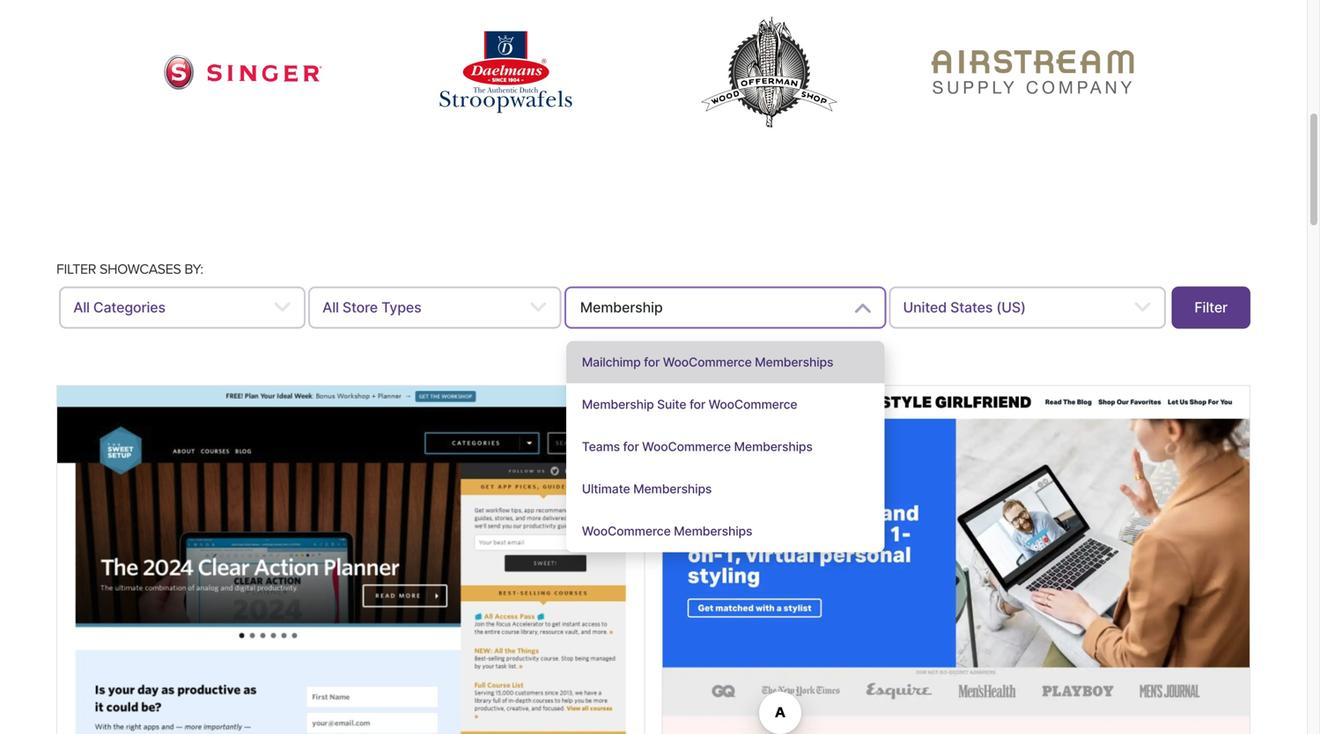 Task type: locate. For each thing, give the bounding box(es) containing it.
woocommerce
[[663, 355, 752, 370], [709, 397, 798, 412], [642, 440, 731, 455], [582, 524, 671, 539]]

ultimate memberships
[[582, 482, 712, 497]]

2 all from the left
[[323, 299, 339, 316]]

angle down image
[[273, 297, 292, 319], [529, 297, 548, 319], [854, 297, 872, 319], [1134, 297, 1152, 319]]

0 horizontal spatial all
[[73, 299, 90, 316]]

1 horizontal spatial all
[[323, 299, 339, 316]]

all
[[73, 299, 90, 316], [323, 299, 339, 316]]

filter inside button
[[1195, 299, 1228, 316]]

1 all from the left
[[73, 299, 90, 316]]

angle down image for all store types
[[529, 297, 548, 319]]

All Categories field
[[59, 287, 306, 329]]

3 angle down image from the left
[[854, 297, 872, 319]]

mailchimp
[[582, 355, 641, 370]]

4 angle down image from the left
[[1134, 297, 1152, 319]]

1 vertical spatial for
[[690, 397, 706, 412]]

for inside option
[[644, 355, 660, 370]]

0 vertical spatial filter
[[56, 261, 96, 278]]

woocommerce inside mailchimp for woocommerce memberships option
[[663, 355, 752, 370]]

angle down image inside united states (us) field
[[1134, 297, 1152, 319]]

None field
[[564, 287, 887, 553], [579, 297, 842, 320], [564, 287, 887, 553], [579, 297, 842, 320]]

woocommerce down mailchimp for woocommerce memberships option
[[709, 397, 798, 412]]

angle down image inside the all store types field
[[529, 297, 548, 319]]

ultimate
[[582, 482, 630, 497]]

all left categories
[[73, 299, 90, 316]]

airstream supply company image
[[932, 50, 1134, 95]]

for right teams
[[623, 440, 639, 455]]

angle down image inside all categories field
[[273, 297, 292, 319]]

for
[[644, 355, 660, 370], [690, 397, 706, 412], [623, 440, 639, 455]]

memberships
[[755, 355, 834, 370], [734, 440, 813, 455], [633, 482, 712, 497], [674, 524, 753, 539]]

membership suite for woocommerce
[[582, 397, 798, 412]]

2 vertical spatial for
[[623, 440, 639, 455]]

memberships up woocommerce memberships
[[633, 482, 712, 497]]

woocommerce inside the teams for woocommerce memberships option
[[642, 440, 731, 455]]

United States (US) field
[[889, 287, 1166, 329]]

membership suite for woocommerce option
[[566, 384, 885, 426]]

0 vertical spatial for
[[644, 355, 660, 370]]

teams for woocommerce memberships
[[582, 440, 813, 455]]

2 angle down image from the left
[[529, 297, 548, 319]]

woocommerce up membership suite for woocommerce
[[663, 355, 752, 370]]

for right suite
[[690, 397, 706, 412]]

0 horizontal spatial for
[[623, 440, 639, 455]]

woocommerce memberships
[[582, 524, 753, 539]]

2 horizontal spatial for
[[690, 397, 706, 412]]

all left store
[[323, 299, 339, 316]]

filter
[[56, 261, 96, 278], [1195, 299, 1228, 316]]

memberships up membership suite for woocommerce option
[[755, 355, 834, 370]]

0 horizontal spatial filter
[[56, 261, 96, 278]]

1 angle down image from the left
[[273, 297, 292, 319]]

for right "mailchimp"
[[644, 355, 660, 370]]

1 horizontal spatial for
[[644, 355, 660, 370]]

united
[[903, 299, 947, 316]]

states
[[951, 299, 993, 316]]

woocommerce down membership suite for woocommerce
[[642, 440, 731, 455]]

mailchimp for woocommerce memberships option
[[566, 342, 885, 384]]

angle down image for united states (us)
[[1134, 297, 1152, 319]]

woocommerce down the ultimate
[[582, 524, 671, 539]]

woocommerce inside woocommerce memberships option
[[582, 524, 671, 539]]

list box
[[566, 342, 885, 553]]

1 horizontal spatial filter
[[1195, 299, 1228, 316]]

1 vertical spatial filter
[[1195, 299, 1228, 316]]

woocommerce memberships option
[[566, 511, 885, 553]]



Task type: describe. For each thing, give the bounding box(es) containing it.
types
[[382, 299, 422, 316]]

suite
[[657, 397, 687, 412]]

filter button
[[1172, 287, 1251, 329]]

teams
[[582, 440, 620, 455]]

for for mailchimp
[[644, 355, 660, 370]]

memberships down ultimate memberships option
[[674, 524, 753, 539]]

daelmans stroopwafels image
[[440, 31, 572, 113]]

memberships inside option
[[755, 355, 834, 370]]

memberships up ultimate memberships option
[[734, 440, 813, 455]]

all store types
[[323, 299, 422, 316]]

filter showcases by:
[[56, 261, 203, 278]]

store
[[343, 299, 378, 316]]

by:
[[184, 261, 203, 278]]

for for teams
[[623, 440, 639, 455]]

categories
[[93, 299, 166, 316]]

woocommerce inside membership suite for woocommerce option
[[709, 397, 798, 412]]

offerman workshop image
[[690, 8, 849, 136]]

all for all store types
[[323, 299, 339, 316]]

united states (us)
[[903, 299, 1026, 316]]

ultimate memberships option
[[566, 468, 885, 511]]

all categories
[[73, 299, 166, 316]]

showcases
[[100, 261, 181, 278]]

list box containing mailchimp for woocommerce memberships
[[566, 342, 885, 553]]

filter for filter
[[1195, 299, 1228, 316]]

angle down image for all categories
[[273, 297, 292, 319]]

membership
[[582, 397, 654, 412]]

(us)
[[997, 299, 1026, 316]]

teams for woocommerce memberships option
[[566, 426, 885, 468]]

All Store Types field
[[308, 287, 562, 329]]

mailchimp for woocommerce memberships
[[582, 355, 834, 370]]

singer australia image
[[163, 55, 322, 90]]

all for all categories
[[73, 299, 90, 316]]

filter for filter showcases by:
[[56, 261, 96, 278]]



Task type: vqa. For each thing, say whether or not it's contained in the screenshot.
30 within Last Updated 2023-11-30
no



